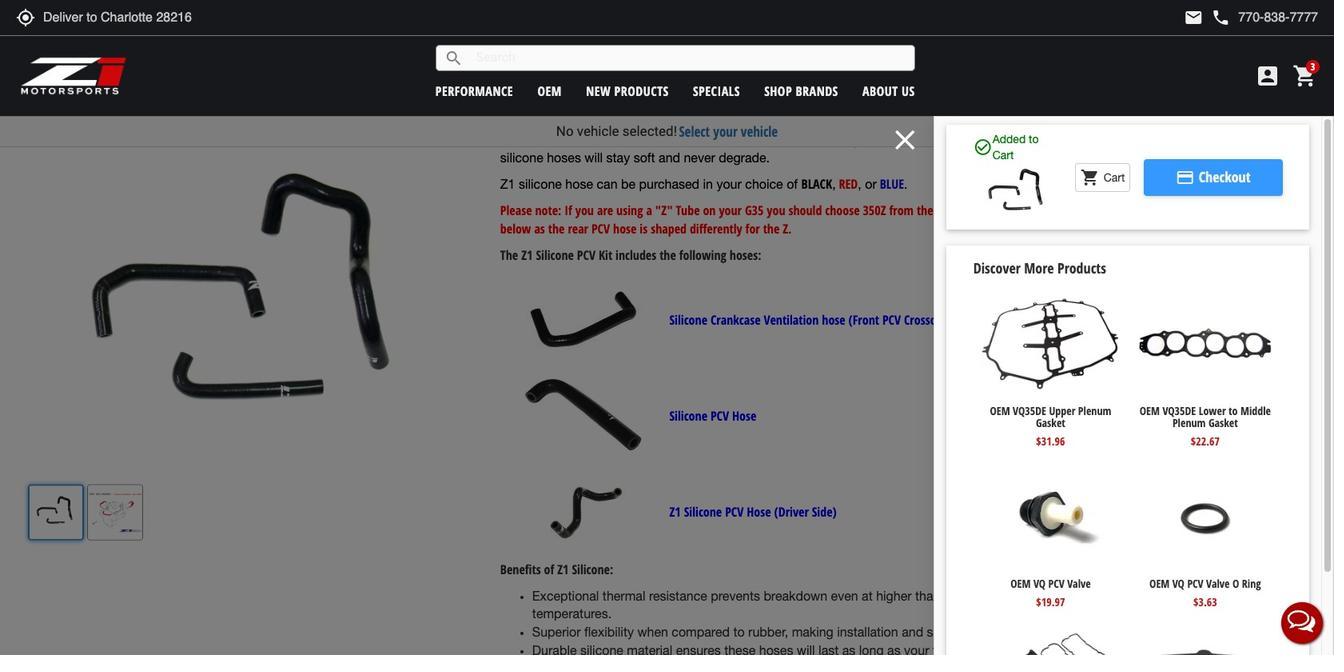 Task type: describe. For each thing, give the bounding box(es) containing it.
silicone up unlike
[[944, 96, 987, 110]]

more for discover
[[1025, 258, 1055, 277]]

1 vertical spatial about
[[863, 82, 899, 100]]

valve for $19.97
[[1068, 576, 1092, 591]]

replaces
[[623, 23, 671, 37]]

can
[[597, 177, 618, 191]]

silicone crankcase ventilation hose (front pcv crossover) image
[[519, 272, 647, 368]]

0 vertical spatial factory
[[897, 41, 936, 55]]

are inside please review the product description if you are unsure about any of the options below.
[[1288, 88, 1303, 100]]

lower
[[1200, 403, 1227, 418]]

below
[[501, 220, 531, 238]]

o
[[1233, 576, 1240, 591]]

please review the product description if you are unsure about any of the options below.
[[1082, 88, 1303, 114]]

at
[[862, 588, 873, 603]]

hoses up selected!
[[635, 96, 669, 110]]

checkout
[[1200, 167, 1251, 186]]

(learn more about the ultimate frontier giveaway) link
[[1082, 26, 1279, 39]]

check_circle_outline
[[974, 138, 993, 157]]

options inside please review the product description if you are unsure about any of the options below.
[[1195, 102, 1230, 114]]

hoses down fitment.
[[653, 132, 687, 147]]

will up collecting
[[1019, 41, 1037, 55]]

equipped
[[611, 41, 665, 55]]

on inside please note: if you are using a "z" tube on your g35 you should choose 350z from the model options below as the rear pcv hose is shaped differently for the z.
[[703, 202, 716, 219]]

added
[[993, 133, 1026, 146]]

1 vertical spatial factory
[[603, 78, 642, 92]]

add
[[1175, 440, 1197, 459]]

pcv inside oem vq pcv valve $19.97
[[1049, 576, 1065, 591]]

review
[[1116, 88, 1146, 100]]

special
[[1082, 339, 1113, 354]]

benefits of z1 silicone:
[[501, 560, 614, 578]]

breeze!
[[982, 625, 1024, 639]]

crankcase
[[711, 311, 761, 329]]

will down the stock
[[585, 151, 603, 165]]

crack
[[501, 59, 532, 74]]

valve for $3.63
[[1207, 576, 1231, 591]]

oem vq pcv valve $19.97
[[1011, 576, 1092, 609]]

quantity:
[[1082, 233, 1124, 249]]

please for please note: if you are using a "z" tube on your g35 you should choose 350z from the model options below as the rear pcv hose is shaped differently for the z.
[[501, 202, 532, 219]]

plenum inside oem vq35de lower to middle plenum gasket $22.67
[[1173, 415, 1207, 431]]

for inside powertrain. over time the factory rubber hoses will crack and deteriorate creating vacuum leaks that will rob you of power and make the car undriveable.  the factory pcv hoses are also prone to oil build-up from dirt and oil collecting in the hoses. our silicone hoses are made from high-quality multi-ply reinforced silicone and custom formed for perfect fitment. these are the last hoses you will ever need. unlike conventional stock rubber hoses that deteriorate over time, dry rot, and ultimately crack, silicone hoses will stay soft and never degrade.
[[591, 114, 607, 129]]

nissan
[[938, 23, 977, 37]]

time
[[847, 41, 872, 55]]

will up rot, at the top right of page
[[868, 114, 886, 129]]

ultimately
[[911, 132, 966, 147]]

$22.67
[[1192, 433, 1221, 448]]

phone link
[[1212, 8, 1319, 27]]

hoses up time,
[[805, 114, 840, 129]]

the left car
[[966, 59, 984, 74]]

1 horizontal spatial about
[[1131, 26, 1154, 39]]

high-
[[759, 96, 789, 110]]

to left ship.
[[1160, 285, 1170, 302]]

failure-
[[696, 23, 736, 37]]

specials
[[693, 82, 741, 100]]

shopping_cart for shopping_cart cart
[[1081, 168, 1100, 187]]

$56.97
[[1132, 309, 1170, 329]]

the down the high-
[[760, 114, 778, 129]]

0 horizontal spatial vq35de
[[706, 39, 745, 57]]

making
[[792, 625, 834, 639]]

a inside please note: if you are using a "z" tube on your g35 you should choose 350z from the model options below as the rear pcv hose is shaped differently for the z.
[[647, 202, 653, 219]]

leaks
[[725, 59, 754, 74]]

oem vq35de lower to middle plenum gasket $22.67
[[1140, 403, 1272, 448]]

the up the custom
[[501, 96, 519, 110]]

more for (learn
[[1109, 26, 1129, 39]]

silicone down conventional on the left top of page
[[501, 151, 544, 165]]

tube
[[676, 202, 700, 219]]

time,
[[810, 132, 838, 147]]

blue
[[880, 175, 905, 193]]

infiniti
[[501, 41, 534, 55]]

0 horizontal spatial the
[[501, 246, 518, 264]]

ring
[[1243, 576, 1262, 591]]

add to cart
[[1175, 440, 1239, 459]]

(front
[[849, 311, 880, 329]]

and down ever
[[886, 132, 908, 147]]

if
[[565, 202, 573, 219]]

formed
[[547, 114, 588, 129]]

and up dirt
[[906, 59, 928, 74]]

2 horizontal spatial cart
[[1216, 440, 1239, 459]]

a for hose
[[696, 41, 703, 55]]

hose left (front
[[822, 311, 846, 329]]

price: for $56.97
[[1100, 313, 1124, 328]]

are up made
[[712, 78, 730, 92]]

in inside powertrain. over time the factory rubber hoses will crack and deteriorate creating vacuum leaks that will rob you of power and make the car undriveable.  the factory pcv hoses are also prone to oil build-up from dirt and oil collecting in the hoses. our silicone hoses are made from high-quality multi-ply reinforced silicone and custom formed for perfect fitment. these are the last hoses you will ever need. unlike conventional stock rubber hoses that deteriorate over time, dry rot, and ultimately crack, silicone hoses will stay soft and never degrade.
[[1032, 78, 1042, 92]]

using
[[617, 202, 643, 219]]

following
[[680, 246, 727, 264]]

2 oil from the left
[[957, 78, 970, 92]]

0 vertical spatial from
[[880, 78, 906, 92]]

unsure
[[1082, 102, 1114, 114]]

ready
[[1129, 285, 1157, 302]]

z1 silicone pcv hose (driver side) image
[[519, 464, 647, 560]]

thermal
[[603, 588, 646, 603]]

frontier
[[1207, 26, 1237, 39]]

rob
[[805, 59, 824, 74]]

payment checkout
[[1176, 167, 1251, 187]]

oem link
[[538, 82, 562, 100]]

$49.99
[[1147, 330, 1197, 356]]

new products link
[[586, 82, 669, 100]]

(12%)
[[1166, 357, 1200, 377]]

about us link
[[863, 82, 916, 100]]

z1 motorsports logo image
[[20, 56, 128, 96]]

the down product
[[1178, 102, 1192, 114]]

below.
[[1233, 102, 1263, 114]]

powertrain. over time the factory rubber hoses will crack and deteriorate creating vacuum leaks that will rob you of power and make the car undriveable.  the factory pcv hoses are also prone to oil build-up from dirt and oil collecting in the hoses. our silicone hoses are made from high-quality multi-ply reinforced silicone and custom formed for perfect fitment. these are the last hoses you will ever need. unlike conventional stock rubber hoses that deteriorate over time, dry rot, and ultimately crack, silicone hoses will stay soft and never degrade.
[[501, 41, 1042, 165]]

select
[[680, 122, 710, 141]]

.
[[905, 177, 908, 191]]

stay
[[607, 151, 630, 165]]

from inside please note: if you are using a "z" tube on your g35 you should choose 350z from the model options below as the rear pcv hose is shaped differently for the z.
[[890, 202, 914, 219]]

ship.
[[1174, 285, 1198, 302]]

options inside please note: if you are using a "z" tube on your g35 you should choose 350z from the model options below as the rear pcv hose is shaped differently for the z.
[[972, 202, 1009, 219]]

superior
[[533, 625, 581, 639]]

the inside this silicone hose kit replaces the failure-prone pcv hoses on all 2003-2006 nissan 350z and infiniti g35 models equipped with a
[[675, 23, 693, 37]]

be
[[621, 177, 636, 191]]

never
[[684, 151, 716, 165]]

creating
[[626, 59, 672, 74]]

2 , from the left
[[858, 177, 862, 191]]

shopping_cart for shopping_cart
[[1293, 63, 1319, 89]]

pcv inside powertrain. over time the factory rubber hoses will crack and deteriorate creating vacuum leaks that will rob you of power and make the car undriveable.  the factory pcv hoses are also prone to oil build-up from dirt and oil collecting in the hoses. our silicone hoses are made from high-quality multi-ply reinforced silicone and custom formed for perfect fitment. these are the last hoses you will ever need. unlike conventional stock rubber hoses that deteriorate over time, dry rot, and ultimately crack, silicone hoses will stay soft and never degrade.
[[646, 78, 671, 92]]

1 , from the left
[[833, 177, 836, 191]]

if
[[1260, 88, 1266, 100]]

0 horizontal spatial that
[[691, 132, 713, 147]]

dry
[[842, 132, 860, 147]]

any
[[1146, 102, 1163, 114]]

vehicle inside no vehicle selected! select your vehicle
[[577, 123, 619, 139]]

and right the soft
[[659, 151, 681, 165]]

vq for $19.97
[[1034, 576, 1046, 591]]

these
[[701, 114, 735, 129]]

middle
[[1241, 403, 1272, 418]]

even
[[831, 588, 859, 603]]

operating
[[987, 588, 1042, 603]]

g35 inside please note: if you are using a "z" tube on your g35 you should choose 350z from the model options below as the rear pcv hose is shaped differently for the z.
[[745, 202, 764, 219]]

silicone pcv hose image
[[519, 368, 647, 464]]

installation
[[838, 625, 899, 639]]

special price: $49.99 you save: $6.98 (12%)
[[1082, 330, 1200, 377]]

pcv inside this silicone hose kit replaces the failure-prone pcv hoses on all 2003-2006 nissan 350z and infiniti g35 models equipped with a
[[772, 23, 798, 37]]

0 vertical spatial the
[[1156, 26, 1169, 39]]

in inside z1 silicone hose can be purchased in your choice of black , red , or blue .
[[703, 177, 713, 191]]

oem vq35de upper plenum gasket $31.96
[[991, 403, 1112, 448]]

and down "make"
[[932, 78, 953, 92]]

silicone pcv hose
[[670, 407, 757, 425]]

about us
[[863, 82, 916, 100]]

z1 silicone pcv hose (driver side)
[[670, 503, 837, 521]]

choice
[[746, 177, 784, 191]]

need.
[[917, 114, 949, 129]]

oem for oem vq35de upper plenum gasket $31.96
[[991, 403, 1011, 418]]

and down collecting
[[991, 96, 1012, 110]]



Task type: vqa. For each thing, say whether or not it's contained in the screenshot.
a for hose
yes



Task type: locate. For each thing, give the bounding box(es) containing it.
0 vertical spatial more
[[1109, 26, 1129, 39]]

and up oem link
[[536, 59, 557, 74]]

are inside please note: if you are using a "z" tube on your g35 you should choose 350z from the model options below as the rear pcv hose is shaped differently for the z.
[[597, 202, 614, 219]]

hose left is
[[613, 220, 637, 238]]

from down also
[[730, 96, 756, 110]]

mail phone
[[1185, 8, 1231, 27]]

prone up the high-
[[761, 78, 794, 92]]

vq left o
[[1173, 576, 1185, 591]]

0 horizontal spatial in
[[703, 177, 713, 191]]

all
[[857, 23, 869, 37]]

the up any
[[1149, 88, 1164, 100]]

will down 'powertrain.'
[[783, 59, 802, 74]]

silicone inside z1 silicone hose can be purchased in your choice of black , red , or blue .
[[519, 177, 562, 191]]

oil down "make"
[[957, 78, 970, 92]]

discover more products
[[974, 258, 1107, 277]]

oil down rob
[[812, 78, 825, 92]]

and left service
[[902, 625, 924, 639]]

1 horizontal spatial 350z
[[981, 23, 1010, 37]]

1 horizontal spatial a
[[696, 41, 703, 55]]

2 horizontal spatial a
[[972, 625, 978, 639]]

are right these
[[739, 114, 757, 129]]

kit
[[606, 23, 619, 37]]

0 vertical spatial shopping_cart
[[1293, 63, 1319, 89]]

2 vertical spatial your
[[719, 202, 742, 219]]

to inside the check_circle_outline added to cart
[[1029, 133, 1039, 146]]

as
[[535, 220, 545, 238]]

1 vertical spatial deteriorate
[[716, 132, 778, 147]]

1 horizontal spatial g35
[[745, 202, 764, 219]]

a inside exceptional thermal resistance prevents breakdown even at higher than normal operating temperatures. superior flexibility when compared to rubber, making installation and service a breeze!
[[972, 625, 978, 639]]

no
[[557, 123, 574, 139]]

prone inside this silicone hose kit replaces the failure-prone pcv hoses on all 2003-2006 nissan 350z and infiniti g35 models equipped with a
[[736, 23, 769, 37]]

1 oil from the left
[[812, 78, 825, 92]]

$19.97
[[1037, 594, 1066, 609]]

deteriorate
[[561, 59, 623, 74], [716, 132, 778, 147]]

on inside this silicone hose kit replaces the failure-prone pcv hoses on all 2003-2006 nissan 350z and infiniti g35 models equipped with a
[[839, 23, 853, 37]]

valve left o
[[1207, 576, 1231, 591]]

oem for oem
[[538, 82, 562, 100]]

0 horizontal spatial plenum
[[1079, 403, 1112, 418]]

0 vertical spatial options
[[1195, 102, 1230, 114]]

rear
[[568, 220, 589, 238]]

hose inside please note: if you are using a "z" tube on your g35 you should choose 350z from the model options below as the rear pcv hose is shaped differently for the z.
[[613, 220, 637, 238]]

hoses down no
[[547, 151, 581, 165]]

the left z.
[[764, 220, 780, 238]]

plenum inside oem vq35de upper plenum gasket $31.96
[[1079, 403, 1112, 418]]

0 vertical spatial a
[[696, 41, 703, 55]]

350z inside this silicone hose kit replaces the failure-prone pcv hoses on all 2003-2006 nissan 350z and infiniti g35 models equipped with a
[[981, 23, 1010, 37]]

price: inside special price: $49.99 you save: $6.98 (12%)
[[1115, 339, 1139, 354]]

1 horizontal spatial vehicle
[[741, 122, 778, 141]]

should
[[789, 202, 822, 219]]

cart down 'added'
[[993, 149, 1015, 162]]

about left ultimate
[[1131, 26, 1154, 39]]

0 horizontal spatial on
[[703, 202, 716, 219]]

check_circle_outline added to cart
[[974, 133, 1039, 162]]

no vehicle selected! select your vehicle
[[557, 122, 778, 141]]

0 vertical spatial on
[[839, 23, 853, 37]]

1 vertical spatial for
[[746, 220, 760, 238]]

vq35de for oem vq35de lower to middle plenum gasket $22.67
[[1163, 403, 1197, 418]]

0 horizontal spatial a
[[647, 202, 653, 219]]

crossover)
[[905, 311, 957, 329]]

oem left o
[[1150, 576, 1170, 591]]

350z down or
[[863, 202, 887, 219]]

oem for oem vq pcv valve o ring $3.63
[[1150, 576, 1170, 591]]

you
[[828, 59, 849, 74], [1269, 88, 1286, 100], [843, 114, 864, 129], [576, 202, 594, 219], [767, 202, 786, 219]]

z1 inside z1 silicone hose can be purchased in your choice of black , red , or blue .
[[501, 177, 516, 191]]

oem left upper
[[991, 403, 1011, 418]]

model:
[[1082, 179, 1113, 194]]

0 horizontal spatial factory
[[603, 78, 642, 92]]

vq inside oem vq pcv valve $19.97
[[1034, 576, 1046, 591]]

rubber,
[[749, 625, 789, 639]]

in down never
[[703, 177, 713, 191]]

in right collecting
[[1032, 78, 1042, 92]]

z1 silicone pcv hose (driver side) link
[[670, 503, 837, 521]]

note:
[[535, 202, 562, 219]]

for
[[591, 114, 607, 129], [746, 220, 760, 238]]

silicone up note:
[[519, 177, 562, 191]]

1 horizontal spatial valve
[[1207, 576, 1231, 591]]

1 vertical spatial hose
[[747, 503, 771, 521]]

a for resistance
[[972, 625, 978, 639]]

1 horizontal spatial vq35de
[[1013, 403, 1047, 418]]

1 vertical spatial a
[[647, 202, 653, 219]]

the down shaped
[[660, 246, 677, 264]]

to
[[797, 78, 808, 92], [1029, 133, 1039, 146], [1160, 285, 1170, 302], [1229, 403, 1239, 418], [1201, 440, 1212, 459], [734, 625, 745, 639]]

price: for $49.99
[[1115, 339, 1139, 354]]

exceptional
[[533, 588, 599, 603]]

please up below
[[501, 202, 532, 219]]

0 vertical spatial prone
[[736, 23, 769, 37]]

(learn
[[1082, 26, 1106, 39]]

2 gasket from the left
[[1209, 415, 1239, 431]]

a right service
[[972, 625, 978, 639]]

oem inside oem vq35de lower to middle plenum gasket $22.67
[[1140, 403, 1161, 418]]

oem inside oem vq pcv valve o ring $3.63
[[1150, 576, 1170, 591]]

of right any
[[1166, 102, 1175, 114]]

0 horizontal spatial shopping_cart
[[1081, 168, 1100, 187]]

your up differently
[[719, 202, 742, 219]]

cart inside "shopping_cart cart"
[[1104, 171, 1126, 184]]

1 horizontal spatial deteriorate
[[716, 132, 778, 147]]

0 horizontal spatial rubber
[[612, 132, 649, 147]]

are left using at the left top
[[597, 202, 614, 219]]

vq35de inside oem vq35de lower to middle plenum gasket $22.67
[[1163, 403, 1197, 418]]

hose inside z1 silicone hose can be purchased in your choice of black , red , or blue .
[[566, 177, 593, 191]]

gasket inside oem vq35de upper plenum gasket $31.96
[[1037, 415, 1066, 431]]

specials link
[[693, 82, 741, 100]]

the inside powertrain. over time the factory rubber hoses will crack and deteriorate creating vacuum leaks that will rob you of power and make the car undriveable.  the factory pcv hoses are also prone to oil build-up from dirt and oil collecting in the hoses. our silicone hoses are made from high-quality multi-ply reinforced silicone and custom formed for perfect fitment. these are the last hoses you will ever need. unlike conventional stock rubber hoses that deteriorate over time, dry rot, and ultimately crack, silicone hoses will stay soft and never degrade.
[[578, 78, 599, 92]]

the up "power"
[[875, 41, 893, 55]]

hoses:
[[730, 246, 762, 264]]

0 vertical spatial for
[[591, 114, 607, 129]]

1 horizontal spatial plenum
[[1173, 415, 1207, 431]]

vq up $19.97
[[1034, 576, 1046, 591]]

1 horizontal spatial that
[[758, 59, 780, 74]]

1 horizontal spatial oil
[[957, 78, 970, 92]]

0 vertical spatial deteriorate
[[561, 59, 623, 74]]

you
[[1082, 361, 1099, 376]]

valve inside oem vq pcv valve o ring $3.63
[[1207, 576, 1231, 591]]

hose
[[575, 23, 602, 37], [566, 177, 593, 191], [613, 220, 637, 238], [822, 311, 846, 329]]

products
[[615, 82, 669, 100]]

g35 down choice
[[745, 202, 764, 219]]

the up with at the right top
[[675, 23, 693, 37]]

on up differently
[[703, 202, 716, 219]]

the down models
[[578, 78, 599, 92]]

2 vertical spatial from
[[890, 202, 914, 219]]

my_location
[[16, 8, 35, 27]]

2 vertical spatial a
[[972, 625, 978, 639]]

2 horizontal spatial vq35de
[[1163, 403, 1197, 418]]

hose
[[733, 407, 757, 425], [747, 503, 771, 521]]

than
[[916, 588, 941, 603]]

to inside oem vq35de lower to middle plenum gasket $22.67
[[1229, 403, 1239, 418]]

0 horizontal spatial gasket
[[1037, 415, 1066, 431]]

shop brands link
[[765, 82, 839, 100]]

0 vertical spatial cart
[[993, 149, 1015, 162]]

deteriorate down models
[[561, 59, 623, 74]]

temperatures.
[[533, 607, 612, 621]]

oem vq pcv valve o ring $3.63
[[1150, 576, 1262, 609]]

silicone inside this silicone hose kit replaces the failure-prone pcv hoses on all 2003-2006 nissan 350z and infiniti g35 models equipped with a
[[528, 23, 571, 37]]

are
[[712, 78, 730, 92], [1288, 88, 1303, 100], [672, 96, 690, 110], [739, 114, 757, 129], [597, 202, 614, 219]]

1 gasket from the left
[[1037, 415, 1066, 431]]

0 horizontal spatial 350z
[[863, 202, 887, 219]]

, left red
[[833, 177, 836, 191]]

price: right the list
[[1100, 313, 1124, 328]]

0 vertical spatial in
[[1032, 78, 1042, 92]]

hoses inside this silicone hose kit replaces the failure-prone pcv hoses on all 2003-2006 nissan 350z and infiniti g35 models equipped with a
[[801, 23, 835, 37]]

0 horizontal spatial ,
[[833, 177, 836, 191]]

you inside please review the product description if you are unsure about any of the options below.
[[1269, 88, 1286, 100]]

1 horizontal spatial the
[[578, 78, 599, 92]]

1 vertical spatial more
[[1025, 258, 1055, 277]]

differently
[[690, 220, 743, 238]]

2 vq from the left
[[1173, 576, 1185, 591]]

1 vq from the left
[[1034, 576, 1046, 591]]

prevents
[[711, 588, 761, 603]]

deteriorate up degrade.
[[716, 132, 778, 147]]

of inside powertrain. over time the factory rubber hoses will crack and deteriorate creating vacuum leaks that will rob you of power and make the car undriveable.  the factory pcv hoses are also prone to oil build-up from dirt and oil collecting in the hoses. our silicone hoses are made from high-quality multi-ply reinforced silicone and custom formed for perfect fitment. these are the last hoses you will ever need. unlike conventional stock rubber hoses that deteriorate over time, dry rot, and ultimately crack, silicone hoses will stay soft and never degrade.
[[852, 59, 863, 74]]

0 horizontal spatial about
[[863, 82, 899, 100]]

0 vertical spatial about
[[1131, 26, 1154, 39]]

from down the .
[[890, 202, 914, 219]]

color:
[[1082, 124, 1108, 140]]

options down description
[[1195, 102, 1230, 114]]

kit
[[599, 246, 613, 264]]

1 vertical spatial cart
[[1104, 171, 1126, 184]]

shop brands
[[765, 82, 839, 100]]

vq35de left upper
[[1013, 403, 1047, 418]]

shopping_cart link
[[1289, 63, 1319, 89]]

z.
[[783, 220, 792, 238]]

are right account_box
[[1288, 88, 1303, 100]]

cart right add
[[1216, 440, 1239, 459]]

1 horizontal spatial factory
[[897, 41, 936, 55]]

oem inside oem vq pcv valve $19.97
[[1011, 576, 1031, 591]]

unlike
[[953, 114, 988, 129]]

gasket
[[1037, 415, 1066, 431], [1209, 415, 1239, 431]]

the
[[675, 23, 693, 37], [875, 41, 893, 55], [966, 59, 984, 74], [1149, 88, 1164, 100], [501, 96, 519, 110], [1178, 102, 1192, 114], [760, 114, 778, 129], [917, 202, 934, 219], [549, 220, 565, 238], [764, 220, 780, 238], [660, 246, 677, 264]]

prone up 'powertrain.'
[[736, 23, 769, 37]]

z1
[[501, 177, 516, 191], [522, 246, 533, 264], [670, 503, 681, 521], [558, 560, 569, 578]]

vq35de left lower
[[1163, 403, 1197, 418]]

0 vertical spatial hose
[[733, 407, 757, 425]]

mail
[[1185, 8, 1204, 27]]

vq for $3.63
[[1173, 576, 1185, 591]]

more right (learn
[[1109, 26, 1129, 39]]

1 horizontal spatial please
[[1082, 88, 1113, 100]]

pcv inside please note: if you are using a "z" tube on your g35 you should choose 350z from the model options below as the rear pcv hose is shaped differently for the z.
[[592, 220, 610, 238]]

0 vertical spatial price:
[[1100, 313, 1124, 328]]

1 horizontal spatial cart
[[1104, 171, 1126, 184]]

1 vertical spatial rubber
[[612, 132, 649, 147]]

that up never
[[691, 132, 713, 147]]

0 horizontal spatial vq
[[1034, 576, 1046, 591]]

oil
[[812, 78, 825, 92], [957, 78, 970, 92]]

0 horizontal spatial cart
[[993, 149, 1015, 162]]

oem for oem vq35de lower to middle plenum gasket $22.67
[[1140, 403, 1161, 418]]

of inside please review the product description if you are unsure about any of the options below.
[[1166, 102, 1175, 114]]

1 horizontal spatial shopping_cart
[[1293, 63, 1319, 89]]

to right 'added'
[[1029, 133, 1039, 146]]

the
[[1156, 26, 1169, 39], [578, 78, 599, 92], [501, 246, 518, 264]]

0 vertical spatial g35
[[538, 41, 562, 55]]

oem inside oem vq35de upper plenum gasket $31.96
[[991, 403, 1011, 418]]

please inside please review the product description if you are unsure about any of the options below.
[[1082, 88, 1113, 100]]

1 vertical spatial the
[[578, 78, 599, 92]]

shopping_cart cart
[[1081, 168, 1126, 187]]

the down below
[[501, 246, 518, 264]]

are up fitment.
[[672, 96, 690, 110]]

vq35de down the failure-
[[706, 39, 745, 57]]

your inside please note: if you are using a "z" tube on your g35 you should choose 350z from the model options below as the rear pcv hose is shaped differently for the z.
[[719, 202, 742, 219]]

last
[[782, 114, 802, 129]]

1 vertical spatial your
[[717, 177, 742, 191]]

shopping_cart down color:
[[1081, 168, 1100, 187]]

0 horizontal spatial more
[[1025, 258, 1055, 277]]

hose left can
[[566, 177, 593, 191]]

silicone crankcase ventilation hose (front pcv crossover)
[[670, 311, 957, 329]]

Search search field
[[464, 46, 915, 70]]

cart
[[993, 149, 1015, 162], [1104, 171, 1126, 184], [1216, 440, 1239, 459]]

of inside z1 silicone hose can be purchased in your choice of black , red , or blue .
[[787, 177, 798, 191]]

1 vertical spatial on
[[703, 202, 716, 219]]

350z for and
[[981, 23, 1010, 37]]

and inside this silicone hose kit replaces the failure-prone pcv hoses on all 2003-2006 nissan 350z and infiniti g35 models equipped with a
[[1014, 23, 1035, 37]]

1 horizontal spatial gasket
[[1209, 415, 1239, 431]]

silicone up perfect
[[588, 96, 631, 110]]

ultimate
[[1172, 26, 1204, 39]]

gasket up $22.67
[[1209, 415, 1239, 431]]

rubber down perfect
[[612, 132, 649, 147]]

for up the stock
[[591, 114, 607, 129]]

about down "power"
[[863, 82, 899, 100]]

vehicle up degrade.
[[741, 122, 778, 141]]

vq35de inside oem vq35de upper plenum gasket $31.96
[[1013, 403, 1047, 418]]

z1 350z / g35 vq35de silicone pcv hose kit image
[[974, 163, 1062, 223]]

more
[[1109, 26, 1129, 39], [1025, 258, 1055, 277]]

about
[[1117, 102, 1144, 114]]

1 vertical spatial shopping_cart
[[1081, 168, 1100, 187]]

the left model
[[917, 202, 934, 219]]

please
[[1082, 88, 1113, 100], [501, 202, 532, 219]]

1 valve from the left
[[1068, 576, 1092, 591]]

1 vertical spatial please
[[501, 202, 532, 219]]

0 horizontal spatial for
[[591, 114, 607, 129]]

and inside exceptional thermal resistance prevents breakdown even at higher than normal operating temperatures. superior flexibility when compared to rubber, making installation and service a breeze!
[[902, 625, 924, 639]]

options right model
[[972, 202, 1009, 219]]

0 vertical spatial rubber
[[940, 41, 978, 55]]

to right add
[[1201, 440, 1212, 459]]

a left "z"
[[647, 202, 653, 219]]

new
[[586, 82, 611, 100]]

on left all
[[839, 23, 853, 37]]

0 horizontal spatial vehicle
[[577, 123, 619, 139]]

of right 'benefits'
[[544, 560, 554, 578]]

multi-
[[830, 96, 863, 110]]

0 horizontal spatial options
[[972, 202, 1009, 219]]

price: inside list price: $56.97
[[1100, 313, 1124, 328]]

to right lower
[[1229, 403, 1239, 418]]

1 horizontal spatial on
[[839, 23, 853, 37]]

a inside this silicone hose kit replaces the failure-prone pcv hoses on all 2003-2006 nissan 350z and infiniti g35 models equipped with a
[[696, 41, 703, 55]]

dirt
[[909, 78, 928, 92]]

1 vertical spatial price:
[[1115, 339, 1139, 354]]

fitment.
[[654, 114, 697, 129]]

1 horizontal spatial ,
[[858, 177, 862, 191]]

performance link
[[436, 82, 514, 100]]

valve right operating
[[1068, 576, 1092, 591]]

crack,
[[970, 132, 1005, 147]]

2 horizontal spatial the
[[1156, 26, 1169, 39]]

pcv inside oem vq pcv valve o ring $3.63
[[1188, 576, 1204, 591]]

the right as
[[549, 220, 565, 238]]

from down "power"
[[880, 78, 906, 92]]

0 horizontal spatial valve
[[1068, 576, 1092, 591]]

of down time
[[852, 59, 863, 74]]

1 vertical spatial that
[[691, 132, 713, 147]]

for inside please note: if you are using a "z" tube on your g35 you should choose 350z from the model options below as the rear pcv hose is shaped differently for the z.
[[746, 220, 760, 238]]

vehicle right no
[[577, 123, 619, 139]]

plenum right upper
[[1079, 403, 1112, 418]]

1 vertical spatial from
[[730, 96, 756, 110]]

compared
[[672, 625, 730, 639]]

cart inside the check_circle_outline added to cart
[[993, 149, 1015, 162]]

1 horizontal spatial more
[[1109, 26, 1129, 39]]

plenum
[[1079, 403, 1112, 418], [1173, 415, 1207, 431]]

"z"
[[656, 202, 673, 219]]

0 vertical spatial please
[[1082, 88, 1113, 100]]

0 vertical spatial that
[[758, 59, 780, 74]]

g35 inside this silicone hose kit replaces the failure-prone pcv hoses on all 2003-2006 nissan 350z and infiniti g35 models equipped with a
[[538, 41, 562, 55]]

0 horizontal spatial oil
[[812, 78, 825, 92]]

1 vertical spatial options
[[972, 202, 1009, 219]]

that down 'powertrain.'
[[758, 59, 780, 74]]

vq35de for oem vq35de upper plenum gasket $31.96
[[1013, 403, 1047, 418]]

valve inside oem vq pcv valve $19.97
[[1068, 576, 1092, 591]]

1 horizontal spatial rubber
[[940, 41, 978, 55]]

0 horizontal spatial g35
[[538, 41, 562, 55]]

higher
[[877, 588, 912, 603]]

please for please review the product description if you are unsure about any of the options below.
[[1082, 88, 1113, 100]]

gasket up $31.96
[[1037, 415, 1066, 431]]

for up the hoses:
[[746, 220, 760, 238]]

2 vertical spatial cart
[[1216, 440, 1239, 459]]

side)
[[812, 503, 837, 521]]

to up quality
[[797, 78, 808, 92]]

hoses down vacuum
[[675, 78, 709, 92]]

1 vertical spatial prone
[[761, 78, 794, 92]]

rubber down nissan
[[940, 41, 978, 55]]

0 vertical spatial your
[[714, 122, 738, 141]]

on
[[839, 23, 853, 37], [703, 202, 716, 219]]

plenum up $22.67
[[1173, 415, 1207, 431]]

oem up breeze!
[[1011, 576, 1031, 591]]

in
[[1082, 285, 1093, 302]]

1 horizontal spatial options
[[1195, 102, 1230, 114]]

1 vertical spatial 350z
[[863, 202, 887, 219]]

stock,
[[1096, 285, 1125, 302]]

0 vertical spatial 350z
[[981, 23, 1010, 37]]

to inside powertrain. over time the factory rubber hoses will crack and deteriorate creating vacuum leaks that will rob you of power and make the car undriveable.  the factory pcv hoses are also prone to oil build-up from dirt and oil collecting in the hoses. our silicone hoses are made from high-quality multi-ply reinforced silicone and custom formed for perfect fitment. these are the last hoses you will ever need. unlike conventional stock rubber hoses that deteriorate over time, dry rot, and ultimately crack, silicone hoses will stay soft and never degrade.
[[797, 78, 808, 92]]

g35 right infiniti
[[538, 41, 562, 55]]

hoses up car
[[981, 41, 1015, 55]]

350z inside please note: if you are using a "z" tube on your g35 you should choose 350z from the model options below as the rear pcv hose is shaped differently for the z.
[[863, 202, 887, 219]]

, left or
[[858, 177, 862, 191]]

1 vertical spatial in
[[703, 177, 713, 191]]

gasket inside oem vq35de lower to middle plenum gasket $22.67
[[1209, 415, 1239, 431]]

hose inside this silicone hose kit replaces the failure-prone pcv hoses on all 2003-2006 nissan 350z and infiniti g35 models equipped with a
[[575, 23, 602, 37]]

0 horizontal spatial please
[[501, 202, 532, 219]]

and
[[1014, 23, 1035, 37], [536, 59, 557, 74], [906, 59, 928, 74], [932, 78, 953, 92], [991, 96, 1012, 110], [886, 132, 908, 147], [659, 151, 681, 165], [902, 625, 924, 639]]

up
[[862, 78, 876, 92]]

350z for from
[[863, 202, 887, 219]]

car
[[988, 59, 1006, 74]]

prone
[[736, 23, 769, 37], [761, 78, 794, 92]]

prone inside powertrain. over time the factory rubber hoses will crack and deteriorate creating vacuum leaks that will rob you of power and make the car undriveable.  the factory pcv hoses are also prone to oil build-up from dirt and oil collecting in the hoses. our silicone hoses are made from high-quality multi-ply reinforced silicone and custom formed for perfect fitment. these are the last hoses you will ever need. unlike conventional stock rubber hoses that deteriorate over time, dry rot, and ultimately crack, silicone hoses will stay soft and never degrade.
[[761, 78, 794, 92]]

your inside z1 silicone hose can be purchased in your choice of black , red , or blue .
[[717, 177, 742, 191]]

oem down $6.98
[[1140, 403, 1161, 418]]

to inside exceptional thermal resistance prevents breakdown even at higher than normal operating temperatures. superior flexibility when compared to rubber, making installation and service a breeze!
[[734, 625, 745, 639]]

1 vertical spatial g35
[[745, 202, 764, 219]]

pcv
[[772, 23, 798, 37], [646, 78, 671, 92], [592, 220, 610, 238], [577, 246, 596, 264], [883, 311, 901, 329], [711, 407, 730, 425], [726, 503, 744, 521], [1049, 576, 1065, 591], [1188, 576, 1204, 591]]

silicone:
[[572, 560, 614, 578]]

2 valve from the left
[[1207, 576, 1231, 591]]

breakdown
[[764, 588, 828, 603]]

vq inside oem vq pcv valve o ring $3.63
[[1173, 576, 1185, 591]]

the left ultimate
[[1156, 26, 1169, 39]]

1 horizontal spatial for
[[746, 220, 760, 238]]

valve
[[1068, 576, 1092, 591], [1207, 576, 1231, 591]]

oem for oem vq pcv valve $19.97
[[1011, 576, 1031, 591]]

this
[[501, 23, 524, 37]]

please inside please note: if you are using a "z" tube on your g35 you should choose 350z from the model options below as the rear pcv hose is shaped differently for the z.
[[501, 202, 532, 219]]

0 horizontal spatial deteriorate
[[561, 59, 623, 74]]

hoses
[[801, 23, 835, 37], [981, 41, 1015, 55], [675, 78, 709, 92], [635, 96, 669, 110], [805, 114, 840, 129], [653, 132, 687, 147], [547, 151, 581, 165]]

products
[[1058, 258, 1107, 277]]



